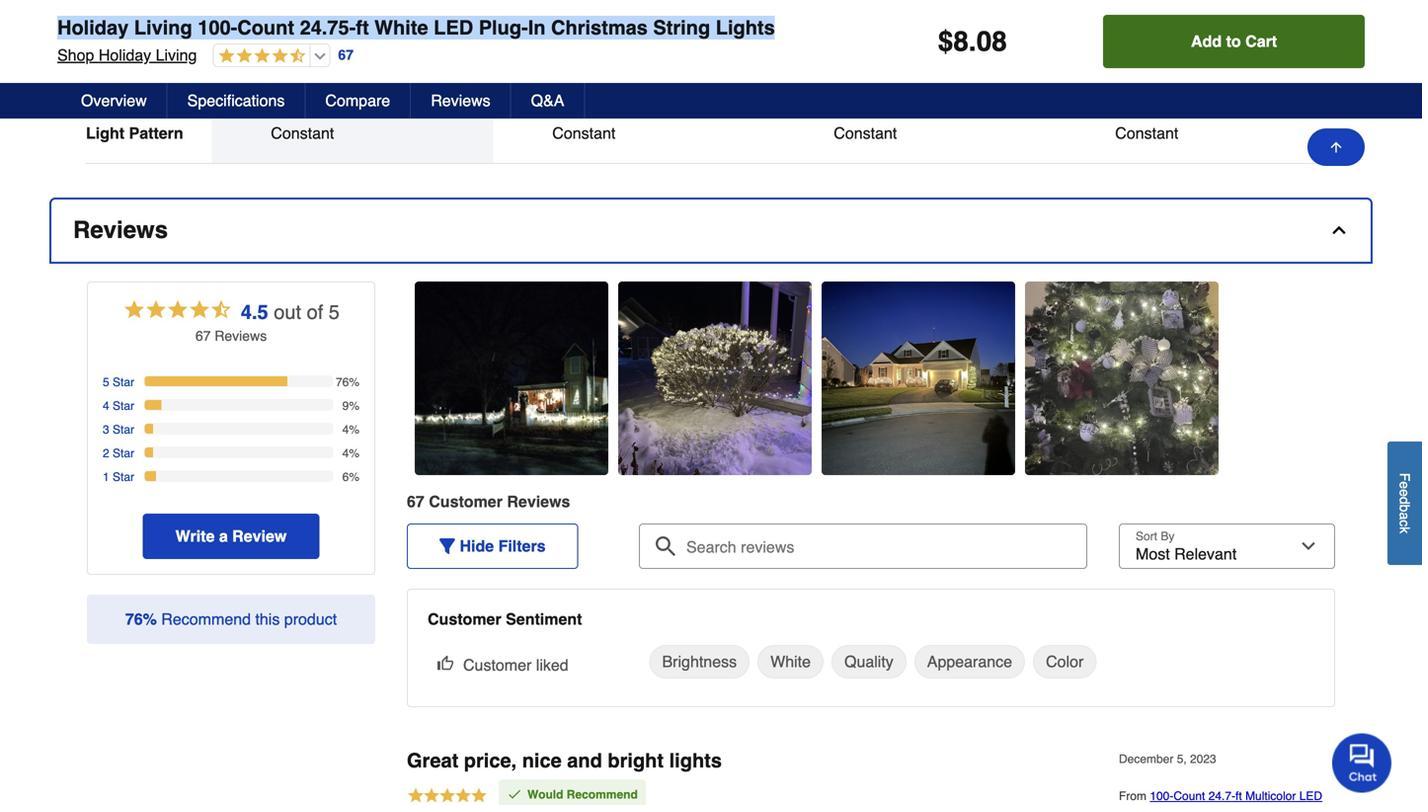 Task type: describe. For each thing, give the bounding box(es) containing it.
2 mini cell from the left
[[553, 3, 716, 23]]

quality
[[845, 653, 894, 671]]

0 horizontal spatial count
[[237, 16, 294, 39]]

indoor/outdoor for first 'indoor/outdoor' cell from the right
[[1116, 64, 1222, 82]]

0 vertical spatial holiday
[[57, 16, 129, 39]]

shop holiday living
[[57, 46, 197, 64]]

0 vertical spatial 100-
[[198, 16, 237, 39]]

out
[[274, 301, 301, 324]]

filters
[[499, 537, 546, 555]]

christmas
[[551, 16, 648, 39]]

24.75-
[[300, 16, 356, 39]]

compare button
[[306, 83, 411, 119]]

f
[[1398, 473, 1413, 481]]

0 vertical spatial 4.5 stars image
[[214, 47, 306, 66]]

price,
[[464, 749, 517, 772]]

bulb style
[[86, 3, 163, 22]]

color
[[1046, 653, 1084, 671]]

3 constant cell from the left
[[834, 123, 997, 143]]

reviews for bottom reviews button
[[73, 216, 168, 244]]

2
[[103, 447, 109, 460]]

4 star
[[103, 399, 134, 413]]

s inside 4.5 out of 5 67 review s
[[260, 328, 267, 344]]

reviews for the top reviews button
[[431, 91, 491, 110]]

overview
[[81, 91, 147, 110]]

string
[[653, 16, 711, 39]]

f e e d b a c k button
[[1388, 441, 1423, 565]]

compare
[[325, 91, 390, 110]]

holiday living 100-count 24.75-ft white led plug-in christmas string lights
[[57, 16, 775, 39]]

brightness button
[[650, 645, 750, 679]]

1 indoor/outdoor from the left
[[86, 64, 202, 82]]

brightness
[[662, 653, 737, 671]]

constant for first constant cell
[[271, 124, 334, 142]]

3 uploaded image image from the left
[[822, 369, 1016, 388]]

9%
[[342, 399, 360, 413]]

white
[[375, 16, 428, 39]]

indoor/outdoor for second 'indoor/outdoor' cell from the right
[[834, 64, 941, 82]]

customer for customer sentiment
[[428, 610, 502, 628]]

q&a button
[[511, 83, 585, 119]]

2 star
[[103, 447, 134, 460]]

style
[[125, 3, 163, 22]]

indoor/outdoor for 4th 'indoor/outdoor' cell from right
[[271, 64, 377, 82]]

checkmark image
[[507, 787, 523, 802]]

nice
[[522, 749, 562, 772]]

appearance button
[[915, 645, 1026, 679]]

micro
[[1116, 3, 1154, 22]]

76 % recommend this product
[[125, 610, 337, 628]]

0 vertical spatial led
[[434, 16, 473, 39]]

4.5
[[241, 301, 268, 324]]

to
[[1227, 32, 1242, 50]]

76%
[[336, 375, 360, 389]]

appearance
[[928, 653, 1013, 671]]

$ 8 . 08
[[938, 26, 1008, 57]]

100-count 24.7-ft multicolor led
[[1119, 789, 1323, 805]]

write a review button
[[143, 514, 319, 559]]

3 indoor/outdoor cell from the left
[[834, 63, 997, 83]]

arrow up image
[[1329, 139, 1345, 155]]

6%
[[342, 470, 360, 484]]

december
[[1119, 752, 1174, 766]]

2 indoor/outdoor cell from the left
[[553, 63, 716, 83]]

5 star
[[103, 375, 134, 389]]

bulb
[[86, 3, 121, 22]]

write a review
[[176, 527, 287, 545]]

5 stars image
[[407, 787, 488, 805]]

specifications button
[[168, 83, 306, 119]]

mini for 1st mini cell
[[271, 3, 300, 22]]

pattern
[[129, 124, 183, 142]]

in
[[528, 16, 546, 39]]

4 constant cell from the left
[[1116, 123, 1279, 143]]

customer liked
[[463, 656, 569, 674]]

%
[[143, 610, 157, 628]]

2023
[[1191, 752, 1217, 766]]

white button
[[758, 645, 824, 679]]

1 vertical spatial s
[[562, 493, 570, 511]]

0 vertical spatial living
[[134, 16, 192, 39]]

0 vertical spatial customer
[[429, 493, 503, 511]]

4
[[103, 399, 109, 413]]

star for 2 star
[[113, 447, 134, 460]]

shop
[[57, 46, 94, 64]]

a inside the f e e d b a c k "button"
[[1398, 512, 1413, 520]]

hide filters
[[460, 537, 546, 555]]

quality button
[[832, 645, 907, 679]]

review for write a review
[[232, 527, 287, 545]]

4% for 3 star
[[342, 423, 360, 437]]

great price, nice and bright lights
[[407, 749, 722, 772]]

67 customer review s
[[407, 493, 570, 511]]

write
[[176, 527, 215, 545]]

5,
[[1177, 752, 1187, 766]]

67 inside 4.5 out of 5 67 review s
[[195, 328, 211, 344]]

a inside write a review button
[[219, 527, 228, 545]]

led inside 100-count 24.7-ft multicolor led
[[1300, 789, 1323, 803]]



Task type: vqa. For each thing, say whether or not it's contained in the screenshot.
LaSalle
no



Task type: locate. For each thing, give the bounding box(es) containing it.
0 horizontal spatial mini cell
[[271, 3, 434, 23]]

1 vertical spatial ft
[[1236, 789, 1243, 803]]

1 vertical spatial 67
[[195, 328, 211, 344]]

4 constant from the left
[[1116, 124, 1179, 142]]

constant cell down "$"
[[834, 123, 997, 143]]

holiday up shop
[[57, 16, 129, 39]]

holiday down bulb style
[[99, 46, 151, 64]]

3
[[103, 423, 109, 437]]

1 vertical spatial 4%
[[342, 447, 360, 460]]

micro cell
[[1116, 3, 1279, 23]]

constant
[[271, 124, 334, 142], [553, 124, 616, 142], [834, 124, 897, 142], [1116, 124, 1179, 142]]

ft
[[356, 16, 369, 39], [1236, 789, 1243, 803]]

mini cell right in
[[553, 3, 716, 23]]

0 horizontal spatial recommend
[[161, 610, 251, 628]]

uploaded image image
[[415, 369, 609, 388], [618, 369, 812, 388], [822, 369, 1016, 388], [1026, 369, 1219, 388]]

0 vertical spatial ft
[[356, 16, 369, 39]]

1 horizontal spatial reviews
[[431, 91, 491, 110]]

sentiment
[[506, 610, 582, 628]]

4% for 2 star
[[342, 447, 360, 460]]

indoor/outdoor
[[86, 64, 202, 82], [271, 64, 377, 82], [553, 64, 659, 82], [834, 64, 941, 82], [1116, 64, 1222, 82]]

from
[[1119, 789, 1150, 803]]

reviews
[[431, 91, 491, 110], [73, 216, 168, 244]]

4 star from the top
[[113, 447, 134, 460]]

1 star
[[103, 470, 134, 484]]

cart
[[1246, 32, 1278, 50]]

reviews down "plug-"
[[431, 91, 491, 110]]

count
[[237, 16, 294, 39], [1174, 789, 1206, 803]]

indoor/outdoor down "$"
[[834, 64, 941, 82]]

3 indoor/outdoor from the left
[[553, 64, 659, 82]]

ft left multicolor
[[1236, 789, 1243, 803]]

indoor/outdoor down christmas
[[553, 64, 659, 82]]

0 vertical spatial reviews
[[431, 91, 491, 110]]

holiday
[[57, 16, 129, 39], [99, 46, 151, 64]]

ft left white
[[356, 16, 369, 39]]

constant cell down add on the top of the page
[[1116, 123, 1279, 143]]

5
[[329, 301, 340, 324], [103, 375, 109, 389]]

color button
[[1034, 645, 1097, 679]]

b
[[1398, 504, 1413, 512]]

4.5 stars image
[[214, 47, 306, 66], [123, 297, 233, 326]]

indoor/outdoor up overview button
[[86, 64, 202, 82]]

4%
[[342, 423, 360, 437], [342, 447, 360, 460]]

star up the 4 star
[[113, 375, 134, 389]]

1 4% from the top
[[342, 423, 360, 437]]

1 constant from the left
[[271, 124, 334, 142]]

this
[[255, 610, 280, 628]]

star
[[113, 375, 134, 389], [113, 399, 134, 413], [113, 423, 134, 437], [113, 447, 134, 460], [113, 470, 134, 484]]

2 e from the top
[[1398, 489, 1413, 497]]

review
[[215, 328, 260, 344], [507, 493, 562, 511], [232, 527, 287, 545]]

bright
[[608, 749, 664, 772]]

0 horizontal spatial s
[[260, 328, 267, 344]]

s down the 4.5 on the top left of the page
[[260, 328, 267, 344]]

review inside button
[[232, 527, 287, 545]]

1 horizontal spatial 5
[[329, 301, 340, 324]]

overview button
[[61, 83, 168, 119]]

0 vertical spatial 67
[[338, 47, 354, 63]]

2 constant cell from the left
[[553, 123, 716, 143]]

1 vertical spatial holiday
[[99, 46, 151, 64]]

1 horizontal spatial mini cell
[[553, 3, 716, 23]]

5 right of
[[329, 301, 340, 324]]

thumb up image
[[438, 655, 453, 671]]

100- inside 100-count 24.7-ft multicolor led
[[1150, 789, 1174, 803]]

67 for 67
[[338, 47, 354, 63]]

1 constant cell from the left
[[271, 123, 434, 143]]

recommend down and
[[567, 788, 638, 802]]

1 horizontal spatial 100-
[[1150, 789, 1174, 803]]

d
[[1398, 497, 1413, 504]]

1 vertical spatial count
[[1174, 789, 1206, 803]]

1 vertical spatial living
[[156, 46, 197, 64]]

add
[[1192, 32, 1222, 50]]

2 4% from the top
[[342, 447, 360, 460]]

indoor/outdoor cell down christmas
[[553, 63, 716, 83]]

1 vertical spatial 5
[[103, 375, 109, 389]]

1 indoor/outdoor cell from the left
[[271, 63, 434, 83]]

mini for 1st mini cell from right
[[553, 3, 582, 22]]

1 vertical spatial review
[[507, 493, 562, 511]]

1 mini from the left
[[271, 3, 300, 22]]

k
[[1398, 527, 1413, 534]]

4% up the 6%
[[342, 447, 360, 460]]

a right write
[[219, 527, 228, 545]]

1 vertical spatial led
[[1300, 789, 1323, 803]]

specifications
[[187, 91, 285, 110]]

2 vertical spatial 67
[[407, 493, 425, 511]]

and
[[567, 749, 603, 772]]

constant cell down "q&a" button
[[553, 123, 716, 143]]

1 vertical spatial 4.5 stars image
[[123, 297, 233, 326]]

star for 5 star
[[113, 375, 134, 389]]

star right 2
[[113, 447, 134, 460]]

hide
[[460, 537, 494, 555]]

0 vertical spatial reviews button
[[411, 83, 511, 119]]

liked
[[536, 656, 569, 674]]

white
[[771, 653, 811, 671]]

customer down customer sentiment at the bottom left
[[463, 656, 532, 674]]

living down the "style"
[[156, 46, 197, 64]]

december 5, 2023
[[1119, 752, 1217, 766]]

8
[[954, 26, 969, 57]]

count inside 100-count 24.7-ft multicolor led
[[1174, 789, 1206, 803]]

plug-
[[479, 16, 528, 39]]

chevron up image
[[1330, 220, 1350, 240]]

1 vertical spatial recommend
[[567, 788, 638, 802]]

67 for 67 customer review s
[[407, 493, 425, 511]]

1 horizontal spatial recommend
[[567, 788, 638, 802]]

constant for second constant cell from right
[[834, 124, 897, 142]]

c
[[1398, 520, 1413, 527]]

e up d
[[1398, 481, 1413, 489]]

1 uploaded image image from the left
[[415, 369, 609, 388]]

indoor/outdoor cell down "$"
[[834, 63, 997, 83]]

count left 24.75-
[[237, 16, 294, 39]]

4.5 stars image left the 4.5 on the top left of the page
[[123, 297, 233, 326]]

light
[[86, 124, 125, 142]]

lights
[[669, 749, 722, 772]]

mini cell
[[271, 3, 434, 23], [553, 3, 716, 23]]

3 constant from the left
[[834, 124, 897, 142]]

multicolor
[[1246, 789, 1297, 803]]

0 vertical spatial review
[[215, 328, 260, 344]]

constant cell down compare button on the left top
[[271, 123, 434, 143]]

mini cell up compare at the left
[[271, 3, 434, 23]]

ft inside 100-count 24.7-ft multicolor led
[[1236, 789, 1243, 803]]

hide filters button
[[407, 524, 579, 569]]

indoor/outdoor cell up compare at the left
[[271, 63, 434, 83]]

star right 3
[[113, 423, 134, 437]]

4% down 9%
[[342, 423, 360, 437]]

indoor/outdoor down add on the top of the page
[[1116, 64, 1222, 82]]

1 horizontal spatial 67
[[338, 47, 354, 63]]

08
[[977, 26, 1008, 57]]

of
[[307, 301, 323, 324]]

f e e d b a c k
[[1398, 473, 1413, 534]]

recommend
[[161, 610, 251, 628], [567, 788, 638, 802]]

customer sentiment
[[428, 610, 582, 628]]

0 vertical spatial a
[[1398, 512, 1413, 520]]

100-count 24.7-ft multicolor led link
[[1119, 789, 1323, 805]]

2 vertical spatial customer
[[463, 656, 532, 674]]

3 star from the top
[[113, 423, 134, 437]]

0 horizontal spatial ft
[[356, 16, 369, 39]]

q&a
[[531, 91, 565, 110]]

2 indoor/outdoor from the left
[[271, 64, 377, 82]]

0 horizontal spatial led
[[434, 16, 473, 39]]

1 vertical spatial reviews
[[73, 216, 168, 244]]

star right 1
[[113, 470, 134, 484]]

review down the 4.5 on the top left of the page
[[215, 328, 260, 344]]

mini
[[271, 3, 300, 22], [553, 3, 582, 22]]

indoor/outdoor up compare at the left
[[271, 64, 377, 82]]

customer up thumb up icon
[[428, 610, 502, 628]]

Search reviews text field
[[647, 524, 1080, 557]]

led left "plug-"
[[434, 16, 473, 39]]

5 up the 4
[[103, 375, 109, 389]]

1 mini cell from the left
[[271, 3, 434, 23]]

1 horizontal spatial mini
[[553, 3, 582, 22]]

lights
[[716, 16, 775, 39]]

2 uploaded image image from the left
[[618, 369, 812, 388]]

a up k
[[1398, 512, 1413, 520]]

0 vertical spatial 5
[[329, 301, 340, 324]]

great
[[407, 749, 459, 772]]

add to cart button
[[1104, 15, 1365, 68]]

count left 24.7-
[[1174, 789, 1206, 803]]

1
[[103, 470, 109, 484]]

2 constant from the left
[[553, 124, 616, 142]]

customer for customer liked
[[463, 656, 532, 674]]

0 horizontal spatial 100-
[[198, 16, 237, 39]]

100-
[[198, 16, 237, 39], [1150, 789, 1174, 803]]

2 horizontal spatial 67
[[407, 493, 425, 511]]

0 vertical spatial recommend
[[161, 610, 251, 628]]

1 horizontal spatial ft
[[1236, 789, 1243, 803]]

living up shop holiday living
[[134, 16, 192, 39]]

.
[[969, 26, 977, 57]]

review for 67 customer review s
[[507, 493, 562, 511]]

constant cell
[[271, 123, 434, 143], [553, 123, 716, 143], [834, 123, 997, 143], [1116, 123, 1279, 143]]

customer up hide at the bottom of the page
[[429, 493, 503, 511]]

e
[[1398, 481, 1413, 489], [1398, 489, 1413, 497]]

76
[[125, 610, 143, 628]]

reviews down light pattern
[[73, 216, 168, 244]]

review right write
[[232, 527, 287, 545]]

3 star
[[103, 423, 134, 437]]

s
[[260, 328, 267, 344], [562, 493, 570, 511]]

0 horizontal spatial reviews
[[73, 216, 168, 244]]

1 horizontal spatial led
[[1300, 789, 1323, 803]]

1 vertical spatial 100-
[[1150, 789, 1174, 803]]

e up b
[[1398, 489, 1413, 497]]

2 vertical spatial review
[[232, 527, 287, 545]]

1 vertical spatial reviews button
[[51, 200, 1371, 262]]

indoor/outdoor cell
[[271, 63, 434, 83], [553, 63, 716, 83], [834, 63, 997, 83], [1116, 63, 1279, 83]]

1 vertical spatial a
[[219, 527, 228, 545]]

product
[[284, 610, 337, 628]]

star for 3 star
[[113, 423, 134, 437]]

star right the 4
[[113, 399, 134, 413]]

0 horizontal spatial mini
[[271, 3, 300, 22]]

100- right the "style"
[[198, 16, 237, 39]]

chat invite button image
[[1333, 733, 1393, 793]]

1 horizontal spatial count
[[1174, 789, 1206, 803]]

4 indoor/outdoor cell from the left
[[1116, 63, 1279, 83]]

add to cart
[[1192, 32, 1278, 50]]

review inside 4.5 out of 5 67 review s
[[215, 328, 260, 344]]

1 horizontal spatial a
[[1398, 512, 1413, 520]]

2 mini from the left
[[553, 3, 582, 22]]

4 indoor/outdoor from the left
[[834, 64, 941, 82]]

reviews button
[[411, 83, 511, 119], [51, 200, 1371, 262]]

$
[[938, 26, 954, 57]]

review up filters
[[507, 493, 562, 511]]

recommend right %
[[161, 610, 251, 628]]

4.5 stars image up specifications button
[[214, 47, 306, 66]]

constant for first constant cell from the right
[[1116, 124, 1179, 142]]

0 horizontal spatial a
[[219, 527, 228, 545]]

5 indoor/outdoor from the left
[[1116, 64, 1222, 82]]

indoor/outdoor cell down add on the top of the page
[[1116, 63, 1279, 83]]

would recommend
[[528, 788, 638, 802]]

indoor/outdoor for second 'indoor/outdoor' cell
[[553, 64, 659, 82]]

1 horizontal spatial s
[[562, 493, 570, 511]]

5 star from the top
[[113, 470, 134, 484]]

led right multicolor
[[1300, 789, 1323, 803]]

constant for second constant cell from left
[[553, 124, 616, 142]]

1 vertical spatial customer
[[428, 610, 502, 628]]

0 vertical spatial 4%
[[342, 423, 360, 437]]

would
[[528, 788, 564, 802]]

filter image
[[440, 538, 455, 554]]

2 star from the top
[[113, 399, 134, 413]]

star for 1 star
[[113, 470, 134, 484]]

5 inside 4.5 out of 5 67 review s
[[329, 301, 340, 324]]

4 uploaded image image from the left
[[1026, 369, 1219, 388]]

24.7-
[[1209, 789, 1236, 803]]

0 vertical spatial s
[[260, 328, 267, 344]]

1 e from the top
[[1398, 481, 1413, 489]]

star for 4 star
[[113, 399, 134, 413]]

4.5 out of 5 67 review s
[[195, 301, 340, 344]]

100- down december 5, 2023
[[1150, 789, 1174, 803]]

1 star from the top
[[113, 375, 134, 389]]

light pattern
[[86, 124, 183, 142]]

s up hide filters button
[[562, 493, 570, 511]]

0 horizontal spatial 5
[[103, 375, 109, 389]]

0 vertical spatial count
[[237, 16, 294, 39]]

0 horizontal spatial 67
[[195, 328, 211, 344]]



